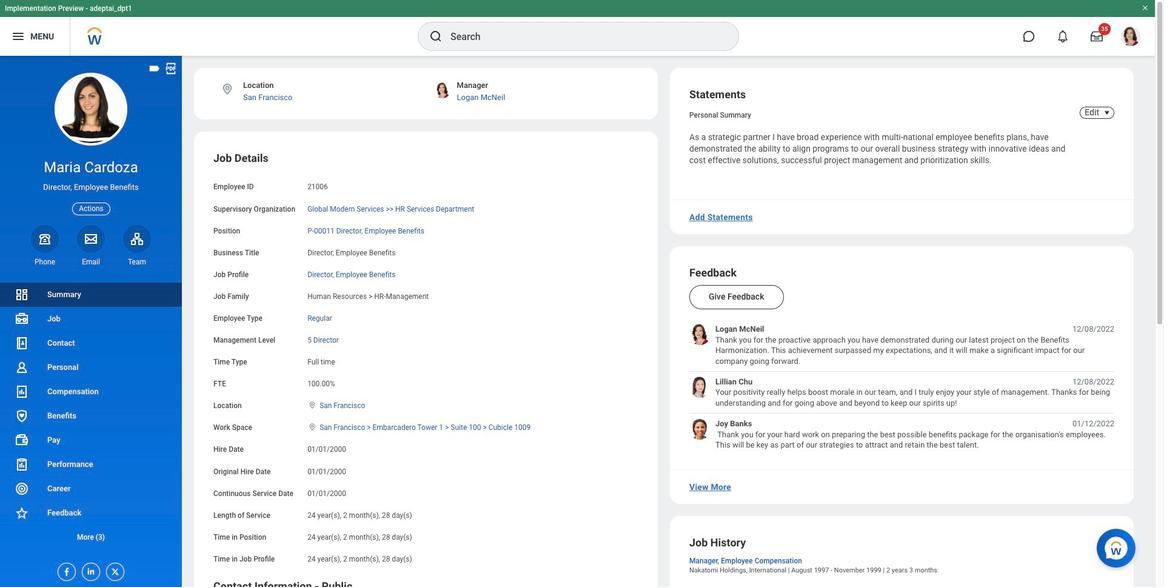 Task type: describe. For each thing, give the bounding box(es) containing it.
notifications large image
[[1057, 30, 1069, 42]]

team maria cardoza element
[[123, 257, 151, 267]]

employee's photo (logan mcneil) image
[[690, 324, 711, 345]]

navigation pane region
[[0, 56, 182, 587]]

1 horizontal spatial list
[[690, 324, 1115, 450]]

profile logan mcneil image
[[1121, 27, 1141, 49]]

caret down image
[[1100, 108, 1115, 118]]

linkedin image
[[82, 563, 96, 576]]

1 vertical spatial location image
[[308, 423, 317, 431]]

tag image
[[148, 62, 161, 75]]

0 horizontal spatial list
[[0, 283, 182, 550]]

x image
[[107, 563, 120, 577]]

employee's photo (joy banks) image
[[690, 419, 711, 440]]

email maria cardoza element
[[77, 257, 105, 267]]

personal image
[[15, 360, 29, 375]]

job image
[[15, 312, 29, 326]]

employee's photo (lillian chu) image
[[690, 377, 711, 398]]

summary image
[[15, 287, 29, 302]]

pay image
[[15, 433, 29, 448]]

justify image
[[11, 29, 25, 44]]

view printable version (pdf) image
[[164, 62, 178, 75]]

career image
[[15, 482, 29, 496]]

performance image
[[15, 457, 29, 472]]

feedback image
[[15, 506, 29, 520]]

0 horizontal spatial location image
[[221, 82, 234, 96]]

phone image
[[36, 232, 53, 246]]



Task type: vqa. For each thing, say whether or not it's contained in the screenshot.
"Compensation" Icon
yes



Task type: locate. For each thing, give the bounding box(es) containing it.
0 vertical spatial location image
[[221, 82, 234, 96]]

compensation image
[[15, 385, 29, 399]]

facebook image
[[58, 563, 72, 577]]

contact image
[[15, 336, 29, 351]]

group
[[213, 151, 639, 565]]

phone maria cardoza element
[[31, 257, 59, 267]]

full time element
[[308, 355, 335, 366]]

1 horizontal spatial location image
[[308, 423, 317, 431]]

personal summary element
[[690, 109, 751, 119]]

search image
[[429, 29, 443, 44]]

location image
[[308, 401, 317, 410]]

benefits image
[[15, 409, 29, 423]]

view team image
[[130, 232, 144, 246]]

list
[[0, 283, 182, 550], [690, 324, 1115, 450]]

Search Workday  search field
[[451, 23, 714, 50]]

inbox large image
[[1091, 30, 1103, 42]]

close environment banner image
[[1142, 4, 1149, 12]]

mail image
[[84, 232, 98, 246]]

banner
[[0, 0, 1155, 56]]

location image
[[221, 82, 234, 96], [308, 423, 317, 431]]



